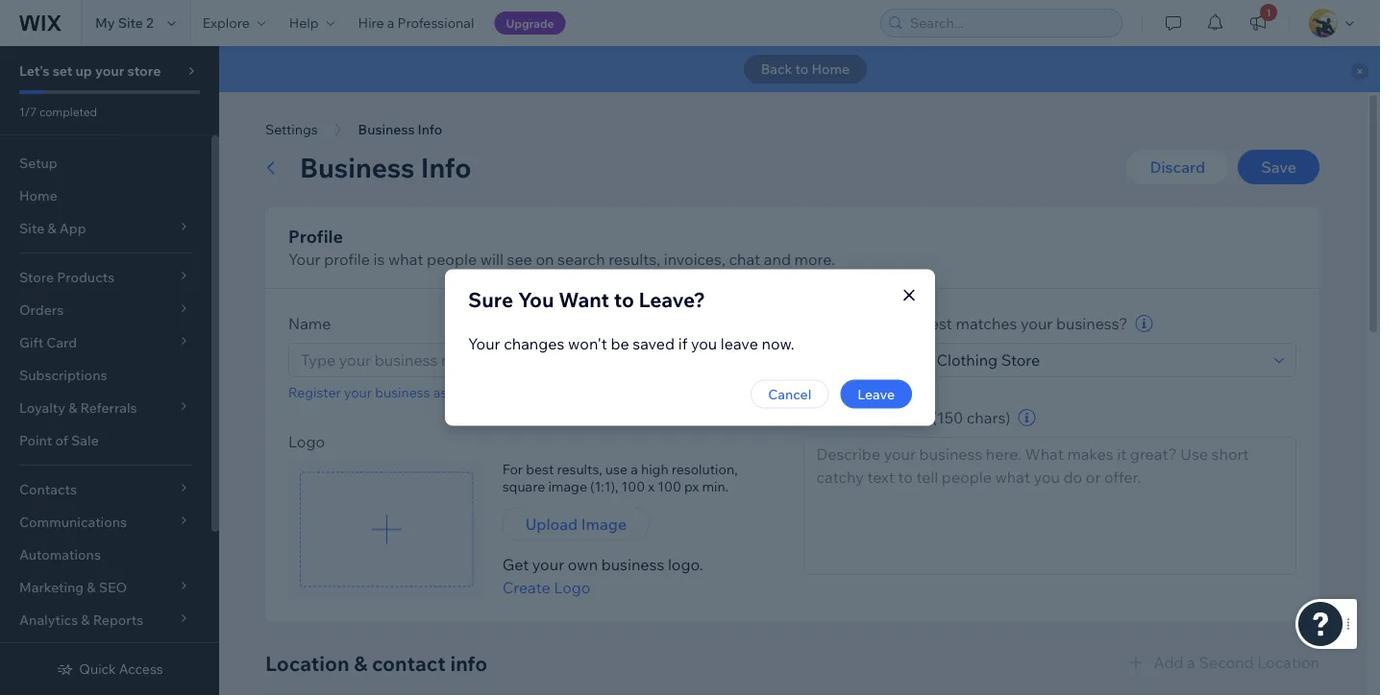Task type: vqa. For each thing, say whether or not it's contained in the screenshot.
chat
yes



Task type: describe. For each thing, give the bounding box(es) containing it.
sidebar element
[[0, 46, 219, 696]]

hire a professional
[[358, 14, 474, 31]]

explore
[[203, 14, 250, 31]]

high
[[641, 461, 669, 478]]

sure
[[468, 287, 513, 313]]

for best results, use a high resolution, square image (1:1), 100 x 100 px min.
[[502, 461, 738, 495]]

settings
[[265, 121, 318, 138]]

upload image button
[[502, 507, 650, 542]]

up
[[75, 62, 92, 79]]

resolution,
[[672, 461, 738, 478]]

my
[[95, 14, 115, 31]]

1
[[1266, 6, 1271, 18]]

setup
[[19, 155, 57, 172]]

your inside sidebar element
[[95, 62, 124, 79]]

leave?
[[639, 287, 705, 313]]

upgrade
[[506, 16, 554, 30]]

let's set up your store
[[19, 62, 161, 79]]

won't
[[568, 334, 607, 353]]

square
[[502, 478, 545, 495]]

more.
[[794, 250, 835, 269]]

a inside hire a professional link
[[387, 14, 395, 31]]

min.
[[702, 478, 729, 495]]

quick
[[79, 661, 116, 678]]

&
[[354, 652, 368, 677]]

logo inside get your own business logo. create logo
[[554, 578, 591, 597]]

professional
[[398, 14, 474, 31]]

a inside "for best results, use a high resolution, square image (1:1), 100 x 100 px min."
[[631, 461, 638, 478]]

hire a professional link
[[347, 0, 486, 46]]

category
[[853, 314, 917, 334]]

own
[[568, 555, 598, 574]]

profile
[[324, 250, 370, 269]]

upgrade button
[[494, 12, 566, 35]]

0 vertical spatial business
[[375, 384, 430, 401]]

Search... field
[[905, 10, 1116, 37]]

get
[[502, 555, 529, 574]]

if
[[678, 334, 688, 353]]

register your business as an llc
[[288, 384, 493, 401]]

llc
[[469, 384, 493, 401]]

hire
[[358, 14, 384, 31]]

2
[[146, 14, 154, 31]]

leave button
[[840, 380, 912, 409]]

Describe your business here. What makes it great? Use short catchy text to tell people what you do or offer. text field
[[805, 438, 1296, 575]]

setup link
[[0, 147, 211, 180]]

sure you want to leave?
[[468, 287, 705, 313]]

invoices,
[[664, 250, 726, 269]]

name
[[288, 314, 331, 334]]

1 vertical spatial business
[[300, 150, 415, 184]]

x
[[648, 478, 655, 495]]

search
[[558, 250, 605, 269]]

want
[[559, 287, 609, 313]]

to inside button
[[795, 61, 809, 77]]

0 horizontal spatial to
[[614, 287, 634, 313]]

home inside back to home button
[[812, 61, 850, 77]]

sale
[[71, 433, 99, 449]]

leave
[[721, 334, 758, 353]]

and
[[764, 250, 791, 269]]

set
[[53, 62, 72, 79]]

business info button
[[349, 115, 452, 144]]

1/7 completed
[[19, 104, 97, 119]]

1 100 from the left
[[621, 478, 645, 495]]

access
[[119, 661, 163, 678]]

you
[[518, 287, 554, 313]]

chat
[[729, 250, 760, 269]]

business inside get your own business logo. create logo
[[601, 555, 665, 574]]

your inside profile your profile is what people will see on search results, invoices, chat and more.
[[288, 250, 321, 269]]

Type your business name (e.g., Amy's Shoes) field
[[295, 344, 774, 377]]

automations
[[19, 547, 101, 564]]

2 100 from the left
[[658, 478, 681, 495]]

info inside button
[[418, 121, 442, 138]]

image
[[581, 515, 627, 534]]

help button
[[278, 0, 347, 46]]

be
[[611, 334, 629, 353]]

location & contact info
[[265, 652, 487, 677]]

matches
[[956, 314, 1017, 334]]

subscriptions link
[[0, 359, 211, 392]]

see
[[507, 250, 532, 269]]

store
[[127, 62, 161, 79]]

results, inside "for best results, use a high resolution, square image (1:1), 100 x 100 px min."
[[557, 461, 602, 478]]

contact
[[372, 652, 446, 677]]

cancel button
[[751, 380, 829, 409]]

will
[[480, 250, 504, 269]]



Task type: locate. For each thing, give the bounding box(es) containing it.
logo down the own
[[554, 578, 591, 597]]

back to home alert
[[219, 46, 1380, 92]]

a right use
[[631, 461, 638, 478]]

your up enter your business or website type field
[[1021, 314, 1053, 334]]

point
[[19, 433, 52, 449]]

(150
[[932, 409, 963, 428]]

completed
[[39, 104, 97, 119]]

best left matches
[[921, 314, 952, 334]]

your up create logo button
[[532, 555, 564, 574]]

0 horizontal spatial your
[[288, 250, 321, 269]]

0 vertical spatial logo
[[288, 432, 325, 451]]

home link
[[0, 180, 211, 212]]

0 horizontal spatial home
[[19, 187, 57, 204]]

your right register
[[344, 384, 372, 401]]

create
[[502, 578, 551, 597]]

1 horizontal spatial results,
[[609, 250, 660, 269]]

which category best matches your business?
[[804, 314, 1128, 334]]

business
[[358, 121, 415, 138], [300, 150, 415, 184]]

1 horizontal spatial to
[[795, 61, 809, 77]]

0 horizontal spatial 100
[[621, 478, 645, 495]]

register your business as an llc link
[[288, 384, 493, 401]]

short
[[804, 409, 844, 428]]

0 vertical spatial your
[[288, 250, 321, 269]]

what
[[388, 250, 423, 269]]

leave
[[858, 386, 895, 403]]

0 vertical spatial best
[[921, 314, 952, 334]]

your changes won't be saved if you leave now.
[[468, 334, 795, 353]]

1 vertical spatial results,
[[557, 461, 602, 478]]

results, inside profile your profile is what people will see on search results, invoices, chat and more.
[[609, 250, 660, 269]]

home
[[812, 61, 850, 77], [19, 187, 57, 204]]

1 horizontal spatial logo
[[554, 578, 591, 597]]

0 vertical spatial business info
[[358, 121, 442, 138]]

1 vertical spatial a
[[631, 461, 638, 478]]

0 horizontal spatial logo
[[288, 432, 325, 451]]

0 horizontal spatial business
[[375, 384, 430, 401]]

quick access button
[[56, 661, 163, 679]]

to right want
[[614, 287, 634, 313]]

a
[[387, 14, 395, 31], [631, 461, 638, 478]]

1 vertical spatial your
[[468, 334, 500, 353]]

best up square
[[526, 461, 554, 478]]

(1:1),
[[590, 478, 618, 495]]

an
[[450, 384, 465, 401]]

1 horizontal spatial best
[[921, 314, 952, 334]]

results, up image
[[557, 461, 602, 478]]

0 vertical spatial business
[[358, 121, 415, 138]]

1 vertical spatial home
[[19, 187, 57, 204]]

to
[[795, 61, 809, 77], [614, 287, 634, 313]]

people
[[427, 250, 477, 269]]

1 horizontal spatial your
[[468, 334, 500, 353]]

your down sure
[[468, 334, 500, 353]]

of
[[55, 433, 68, 449]]

px
[[684, 478, 699, 495]]

0 vertical spatial to
[[795, 61, 809, 77]]

your inside get your own business logo. create logo
[[532, 555, 564, 574]]

1 vertical spatial to
[[614, 287, 634, 313]]

100 right x
[[658, 478, 681, 495]]

results, right search
[[609, 250, 660, 269]]

subscriptions
[[19, 367, 107, 384]]

discard
[[1150, 158, 1206, 177]]

logo.
[[668, 555, 703, 574]]

your down profile
[[288, 250, 321, 269]]

back to home button
[[744, 55, 867, 84]]

your
[[288, 250, 321, 269], [468, 334, 500, 353]]

business?
[[1056, 314, 1128, 334]]

image
[[548, 478, 587, 495]]

short description (150 chars)
[[804, 409, 1011, 428]]

1 vertical spatial best
[[526, 461, 554, 478]]

description
[[848, 409, 929, 428]]

help
[[289, 14, 319, 31]]

1 horizontal spatial business
[[601, 555, 665, 574]]

settings button
[[256, 115, 327, 144]]

create logo button
[[502, 576, 591, 599]]

automations link
[[0, 539, 211, 572]]

quick access
[[79, 661, 163, 678]]

discard button
[[1127, 150, 1229, 185]]

1 vertical spatial info
[[421, 150, 472, 184]]

best inside "for best results, use a high resolution, square image (1:1), 100 x 100 px min."
[[526, 461, 554, 478]]

save
[[1261, 158, 1297, 177]]

0 horizontal spatial a
[[387, 14, 395, 31]]

cancel
[[768, 386, 812, 403]]

site
[[118, 14, 143, 31]]

home inside home link
[[19, 187, 57, 204]]

0 vertical spatial home
[[812, 61, 850, 77]]

100 left x
[[621, 478, 645, 495]]

point of sale link
[[0, 425, 211, 458]]

on
[[536, 250, 554, 269]]

home down setup
[[19, 187, 57, 204]]

1 horizontal spatial home
[[812, 61, 850, 77]]

business left as
[[375, 384, 430, 401]]

business info inside button
[[358, 121, 442, 138]]

point of sale
[[19, 433, 99, 449]]

1 horizontal spatial 100
[[658, 478, 681, 495]]

location
[[265, 652, 349, 677]]

Enter your business or website type field
[[811, 344, 1269, 377]]

logo down register
[[288, 432, 325, 451]]

saved
[[633, 334, 675, 353]]

best
[[921, 314, 952, 334], [526, 461, 554, 478]]

register
[[288, 384, 341, 401]]

use
[[605, 461, 628, 478]]

0 horizontal spatial results,
[[557, 461, 602, 478]]

results,
[[609, 250, 660, 269], [557, 461, 602, 478]]

as
[[433, 384, 447, 401]]

you
[[691, 334, 717, 353]]

business right the settings
[[358, 121, 415, 138]]

0 vertical spatial info
[[418, 121, 442, 138]]

1/7
[[19, 104, 37, 119]]

changes
[[504, 334, 565, 353]]

let's
[[19, 62, 50, 79]]

save button
[[1238, 150, 1320, 185]]

business inside button
[[358, 121, 415, 138]]

now.
[[762, 334, 795, 353]]

to right back
[[795, 61, 809, 77]]

1 horizontal spatial a
[[631, 461, 638, 478]]

your right up
[[95, 62, 124, 79]]

info
[[418, 121, 442, 138], [421, 150, 472, 184]]

business down image
[[601, 555, 665, 574]]

0 horizontal spatial best
[[526, 461, 554, 478]]

home right back
[[812, 61, 850, 77]]

1 button
[[1237, 0, 1279, 46]]

1 vertical spatial business info
[[300, 150, 472, 184]]

business down the business info button
[[300, 150, 415, 184]]

0 vertical spatial results,
[[609, 250, 660, 269]]

1 vertical spatial business
[[601, 555, 665, 574]]

upload
[[525, 515, 578, 534]]

for
[[502, 461, 523, 478]]

a right hire
[[387, 14, 395, 31]]

your
[[95, 62, 124, 79], [1021, 314, 1053, 334], [344, 384, 372, 401], [532, 555, 564, 574]]

100
[[621, 478, 645, 495], [658, 478, 681, 495]]

info
[[450, 652, 487, 677]]

0 vertical spatial a
[[387, 14, 395, 31]]

back
[[761, 61, 792, 77]]

1 vertical spatial logo
[[554, 578, 591, 597]]

profile your profile is what people will see on search results, invoices, chat and more.
[[288, 225, 835, 269]]



